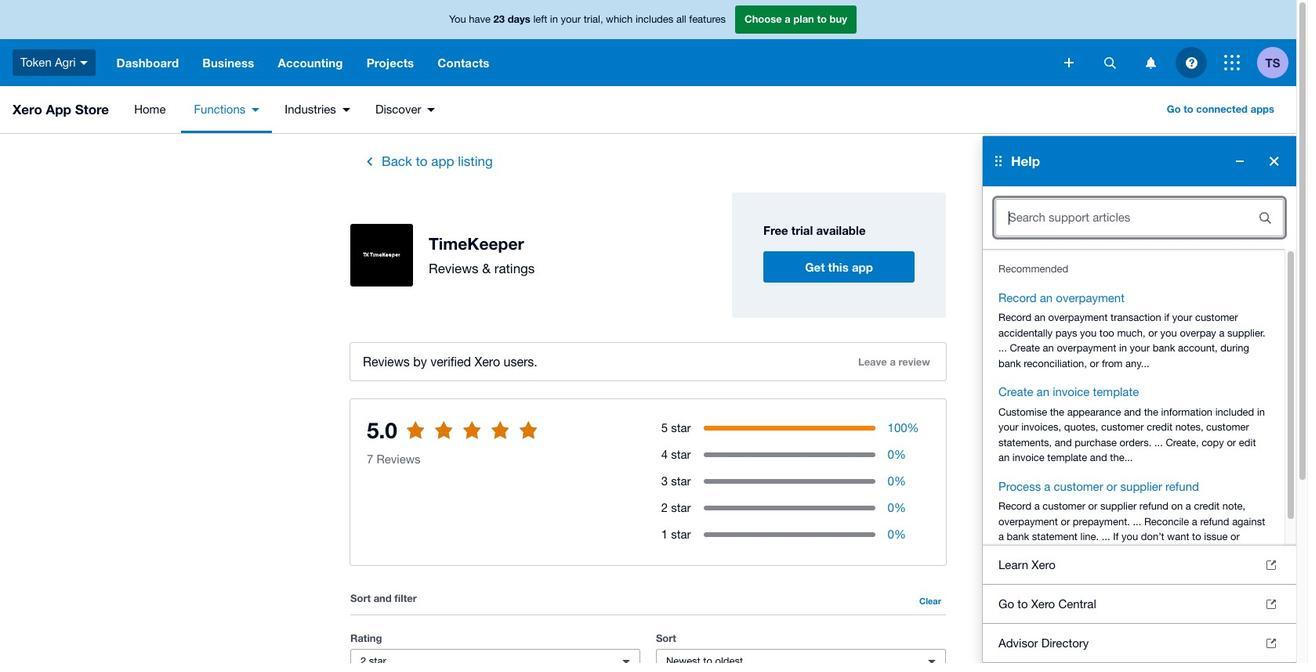 Task type: vqa. For each thing, say whether or not it's contained in the screenshot.
'buy'
yes



Task type: locate. For each thing, give the bounding box(es) containing it.
an down statements,
[[999, 452, 1010, 464]]

by
[[413, 355, 427, 369]]

and left filter
[[374, 593, 392, 605]]

0 vertical spatial record
[[999, 291, 1037, 305]]

projects button
[[355, 39, 426, 86]]

bank inside process a customer or supplier refund record a customer or supplier refund on a credit note, overpayment or prepayment. ... reconcile a refund against a bank statement line. ... if you don't want to issue or receive a refund, you can a...
[[1007, 531, 1029, 543]]

template down 'from'
[[1093, 386, 1139, 399]]

customer
[[1195, 312, 1238, 324], [1101, 422, 1144, 433], [1206, 422, 1249, 433], [1054, 480, 1103, 493], [1043, 501, 1086, 513]]

2 vertical spatial reviews
[[377, 453, 421, 466]]

1 horizontal spatial sort
[[656, 633, 676, 645]]

supplier up prepayment.
[[1101, 501, 1137, 513]]

invoice up appearance
[[1053, 386, 1090, 399]]

or left edit
[[1227, 437, 1236, 449]]

edit
[[1239, 437, 1256, 449]]

xero
[[13, 101, 42, 118], [475, 355, 500, 369], [1032, 559, 1056, 572], [1031, 598, 1055, 611]]

industries
[[285, 103, 336, 116]]

to for skip to reviews list
[[419, 433, 431, 448]]

star right 2
[[671, 502, 691, 515]]

% for 3 star
[[894, 475, 906, 488]]

1 horizontal spatial template
[[1093, 386, 1139, 399]]

1 vertical spatial reviews
[[363, 355, 410, 369]]

app for to
[[431, 154, 454, 169]]

included
[[1216, 406, 1254, 418]]

0 horizontal spatial go
[[999, 598, 1014, 611]]

in right left
[[550, 14, 558, 25]]

in inside "record an overpayment record an overpayment transaction if your customer accidentally pays you too much, or you overpay a supplier. ... create an overpayment in your bank account, during bank reconciliation, or from any..."
[[1119, 343, 1127, 354]]

invoice down statements,
[[1013, 452, 1045, 464]]

in
[[550, 14, 558, 25], [1119, 343, 1127, 354], [1257, 406, 1265, 418]]

go
[[1167, 103, 1181, 115], [999, 598, 1014, 611]]

create up customise
[[999, 386, 1034, 399]]

2 vertical spatial refund
[[1200, 516, 1230, 528]]

0 horizontal spatial sort
[[350, 593, 371, 605]]

a down process
[[1035, 501, 1040, 513]]

star for 3 star
[[671, 475, 691, 488]]

... right orders.
[[1155, 437, 1163, 449]]

0 horizontal spatial svg image
[[1065, 58, 1074, 67]]

app left listing
[[431, 154, 454, 169]]

star for 5 star
[[671, 422, 691, 435]]

a up receive
[[999, 531, 1004, 543]]

2 0 from the top
[[888, 475, 894, 488]]

in inside you have 23 days left in your trial, which includes all features
[[550, 14, 558, 25]]

customise
[[999, 406, 1047, 418]]

help
[[1011, 153, 1040, 169]]

app
[[431, 154, 454, 169], [852, 260, 873, 275]]

recommended element
[[999, 290, 1269, 560]]

leave a review
[[858, 356, 930, 368]]

go left connected
[[1167, 103, 1181, 115]]

credit
[[1147, 422, 1173, 433], [1194, 501, 1220, 513]]

0 vertical spatial reviews
[[429, 261, 479, 277]]

0 for 2 star
[[888, 502, 894, 515]]

go to connected apps
[[1167, 103, 1275, 115]]

1 0 % from the top
[[888, 448, 906, 462]]

a left the plan
[[785, 13, 791, 25]]

to right back
[[416, 154, 428, 169]]

the
[[1050, 406, 1065, 418], [1144, 406, 1159, 418]]

receive
[[999, 547, 1031, 559]]

overpayment up statement
[[999, 516, 1058, 528]]

1 0 from the top
[[888, 448, 894, 462]]

external link opens in new tab image
[[1267, 561, 1276, 570], [1267, 639, 1276, 649]]

1 vertical spatial supplier
[[1101, 501, 1137, 513]]

or
[[1149, 327, 1158, 339], [1090, 358, 1099, 370], [1227, 437, 1236, 449], [1107, 480, 1117, 493], [1089, 501, 1098, 513], [1061, 516, 1070, 528], [1231, 531, 1240, 543]]

skip to reviews list
[[389, 433, 501, 448]]

verified
[[431, 355, 471, 369]]

record down recommended
[[999, 291, 1037, 305]]

a right leave
[[890, 356, 896, 368]]

the up orders.
[[1144, 406, 1159, 418]]

list
[[483, 433, 501, 448]]

star
[[671, 422, 691, 435], [671, 448, 691, 462], [671, 475, 691, 488], [671, 502, 691, 515], [671, 528, 691, 542]]

0 horizontal spatial template
[[1048, 452, 1087, 464]]

or left 'from'
[[1090, 358, 1099, 370]]

your left trial,
[[561, 14, 581, 25]]

2 0 % from the top
[[888, 475, 906, 488]]

skip to reviews list link
[[375, 425, 514, 456]]

svg image
[[1186, 57, 1197, 69], [1065, 58, 1074, 67]]

template down purchase
[[1048, 452, 1087, 464]]

directory
[[1042, 637, 1089, 650]]

app right this
[[852, 260, 873, 275]]

invoice
[[1053, 386, 1090, 399], [1013, 452, 1045, 464]]

100
[[888, 422, 907, 435]]

want
[[1167, 531, 1190, 543]]

1 horizontal spatial go
[[1167, 103, 1181, 115]]

0 horizontal spatial invoice
[[1013, 452, 1045, 464]]

credit left "note,"
[[1194, 501, 1220, 513]]

leave
[[858, 356, 887, 368]]

4 star from the top
[[671, 502, 691, 515]]

1 vertical spatial external link opens in new tab image
[[1267, 639, 1276, 649]]

credit inside create an invoice template customise the appearance and the information included in your invoices, quotes, customer credit notes, customer statements, and purchase orders. ... create, copy or edit an invoice template and the...
[[1147, 422, 1173, 433]]

an up the accidentally
[[1035, 312, 1046, 324]]

which
[[606, 14, 633, 25]]

0 % for 4 star
[[888, 448, 906, 462]]

2 external link opens in new tab image from the top
[[1267, 639, 1276, 649]]

filter
[[395, 593, 417, 605]]

0 vertical spatial sort
[[350, 593, 371, 605]]

customer up prepayment.
[[1054, 480, 1103, 493]]

0 horizontal spatial in
[[550, 14, 558, 25]]

star for 2 star
[[671, 502, 691, 515]]

star right the 5
[[671, 422, 691, 435]]

2 record from the top
[[999, 312, 1032, 324]]

3 0 from the top
[[888, 502, 894, 515]]

2 vertical spatial in
[[1257, 406, 1265, 418]]

accounting button
[[266, 39, 355, 86]]

or inside create an invoice template customise the appearance and the information included in your invoices, quotes, customer credit notes, customer statements, and purchase orders. ... create, copy or edit an invoice template and the...
[[1227, 437, 1236, 449]]

you down line.
[[1077, 547, 1094, 559]]

record down process
[[999, 501, 1032, 513]]

customer up overpay
[[1195, 312, 1238, 324]]

bank down the if
[[1153, 343, 1175, 354]]

dashboard link
[[105, 39, 191, 86]]

create down the accidentally
[[1010, 343, 1040, 354]]

external link opens in new tab image down external link opens in new tab icon on the right bottom
[[1267, 639, 1276, 649]]

to right want
[[1192, 531, 1201, 543]]

5 star from the top
[[671, 528, 691, 542]]

1 star from the top
[[671, 422, 691, 435]]

star right '3'
[[671, 475, 691, 488]]

plan
[[794, 13, 814, 25]]

refund up on
[[1166, 480, 1199, 493]]

a up during
[[1219, 327, 1225, 339]]

and down purchase
[[1090, 452, 1107, 464]]

bank down the accidentally
[[999, 358, 1021, 370]]

record inside process a customer or supplier refund record a customer or supplier refund on a credit note, overpayment or prepayment. ... reconcile a refund against a bank statement line. ... if you don't want to issue or receive a refund, you can a...
[[999, 501, 1032, 513]]

menu
[[118, 86, 448, 133]]

timekeeper reviews & ratings
[[429, 234, 535, 277]]

0 horizontal spatial credit
[[1147, 422, 1173, 433]]

reviews inside timekeeper reviews & ratings
[[429, 261, 479, 277]]

1 external link opens in new tab image from the top
[[1267, 561, 1276, 570]]

2 vertical spatial record
[[999, 501, 1032, 513]]

sort for sort and filter
[[350, 593, 371, 605]]

token agri
[[20, 55, 76, 69]]

clear button
[[915, 591, 946, 612]]

supplier.
[[1228, 327, 1266, 339]]

3 0 % from the top
[[888, 502, 906, 515]]

... down the accidentally
[[999, 343, 1007, 354]]

2 star
[[661, 502, 691, 515]]

0 vertical spatial in
[[550, 14, 558, 25]]

star for 1 star
[[671, 528, 691, 542]]

projects
[[367, 56, 414, 70]]

Search support articles field
[[996, 203, 1240, 233]]

0 vertical spatial go
[[1167, 103, 1181, 115]]

1 horizontal spatial invoice
[[1053, 386, 1090, 399]]

discover
[[375, 103, 421, 116]]

you right the if
[[1122, 531, 1138, 543]]

create,
[[1166, 437, 1199, 449]]

template
[[1093, 386, 1139, 399], [1048, 452, 1087, 464]]

your inside you have 23 days left in your trial, which includes all features
[[561, 14, 581, 25]]

an up customise
[[1037, 386, 1050, 399]]

days
[[508, 13, 531, 25]]

a
[[785, 13, 791, 25], [1219, 327, 1225, 339], [890, 356, 896, 368], [1044, 480, 1051, 493], [1035, 501, 1040, 513], [1186, 501, 1191, 513], [1192, 516, 1198, 528], [999, 531, 1004, 543], [1034, 547, 1039, 559]]

home
[[134, 103, 166, 116]]

and down quotes,
[[1055, 437, 1072, 449]]

bank up receive
[[1007, 531, 1029, 543]]

1 vertical spatial invoice
[[1013, 452, 1045, 464]]

... inside create an invoice template customise the appearance and the information included in your invoices, quotes, customer credit notes, customer statements, and purchase orders. ... create, copy or edit an invoice template and the...
[[1155, 437, 1163, 449]]

0
[[888, 448, 894, 462], [888, 475, 894, 488], [888, 502, 894, 515], [888, 528, 894, 542]]

a left 'refund,'
[[1034, 547, 1039, 559]]

this
[[828, 260, 849, 275]]

reviews left by
[[363, 355, 410, 369]]

1 vertical spatial record
[[999, 312, 1032, 324]]

2 star from the top
[[671, 448, 691, 462]]

overpayment inside process a customer or supplier refund record a customer or supplier refund on a credit note, overpayment or prepayment. ... reconcile a refund against a bank statement line. ... if you don't want to issue or receive a refund, you can a...
[[999, 516, 1058, 528]]

3 star from the top
[[671, 475, 691, 488]]

the up invoices, at the bottom of page
[[1050, 406, 1065, 418]]

supplier down the...
[[1121, 480, 1162, 493]]

1 horizontal spatial credit
[[1194, 501, 1220, 513]]

to up 'advisor'
[[1018, 598, 1028, 611]]

0 %
[[888, 448, 906, 462], [888, 475, 906, 488], [888, 502, 906, 515], [888, 528, 906, 542]]

0 vertical spatial template
[[1093, 386, 1139, 399]]

you down the if
[[1161, 327, 1177, 339]]

reviews down skip
[[377, 453, 421, 466]]

% for 1 star
[[894, 528, 906, 542]]

get this app
[[805, 260, 873, 275]]

0 vertical spatial app
[[431, 154, 454, 169]]

&
[[482, 261, 491, 277]]

...
[[999, 343, 1007, 354], [1155, 437, 1163, 449], [1133, 516, 1142, 528], [1102, 531, 1110, 543]]

2 vertical spatial bank
[[1007, 531, 1029, 543]]

credit up the create,
[[1147, 422, 1173, 433]]

svg image
[[1224, 55, 1240, 71], [1104, 57, 1116, 69], [1146, 57, 1156, 69], [80, 61, 87, 65]]

sort and filter
[[350, 593, 417, 605]]

get
[[805, 260, 825, 275]]

record up the accidentally
[[999, 312, 1032, 324]]

or up statement
[[1061, 516, 1070, 528]]

1 vertical spatial sort
[[656, 633, 676, 645]]

copy
[[1202, 437, 1224, 449]]

2
[[661, 502, 668, 515]]

1 horizontal spatial app
[[852, 260, 873, 275]]

in right included
[[1257, 406, 1265, 418]]

in down much, on the right
[[1119, 343, 1127, 354]]

0 vertical spatial create
[[1010, 343, 1040, 354]]

0 vertical spatial supplier
[[1121, 480, 1162, 493]]

reviews for timekeeper
[[429, 261, 479, 277]]

record an overpayment link
[[999, 290, 1125, 307]]

to left connected
[[1184, 103, 1194, 115]]

an
[[1040, 291, 1053, 305], [1035, 312, 1046, 324], [1043, 343, 1054, 354], [1037, 386, 1050, 399], [999, 452, 1010, 464]]

1 vertical spatial in
[[1119, 343, 1127, 354]]

sort for sort
[[656, 633, 676, 645]]

store
[[75, 101, 109, 118]]

4 0 from the top
[[888, 528, 894, 542]]

1 vertical spatial go
[[999, 598, 1014, 611]]

dashboard
[[116, 56, 179, 70]]

1 vertical spatial create
[[999, 386, 1034, 399]]

0 % for 3 star
[[888, 475, 906, 488]]

leave a review button
[[849, 350, 940, 375]]

overpay
[[1180, 327, 1216, 339]]

0 horizontal spatial app
[[431, 154, 454, 169]]

0 horizontal spatial the
[[1050, 406, 1065, 418]]

go inside help group
[[999, 598, 1014, 611]]

1 vertical spatial credit
[[1194, 501, 1220, 513]]

to right skip
[[419, 433, 431, 448]]

overpayment down pays
[[1057, 343, 1116, 354]]

advisor directory
[[999, 637, 1089, 650]]

supplier
[[1121, 480, 1162, 493], [1101, 501, 1137, 513]]

3 record from the top
[[999, 501, 1032, 513]]

you
[[449, 14, 466, 25]]

refund up "reconcile"
[[1140, 501, 1169, 513]]

invoices,
[[1021, 422, 1062, 433]]

0 vertical spatial credit
[[1147, 422, 1173, 433]]

1 star
[[661, 528, 691, 542]]

or up prepayment.
[[1089, 501, 1098, 513]]

go down "learn"
[[999, 598, 1014, 611]]

your down customise
[[999, 422, 1019, 433]]

purchase
[[1075, 437, 1117, 449]]

trial
[[792, 223, 813, 237]]

home button
[[118, 86, 181, 133]]

if
[[1113, 531, 1119, 543]]

go to connected apps link
[[1158, 97, 1284, 122]]

you can click and drag the help menu image
[[996, 156, 1002, 167]]

%
[[907, 422, 919, 435], [894, 448, 906, 462], [894, 475, 906, 488], [894, 502, 906, 515], [894, 528, 906, 542]]

1 vertical spatial app
[[852, 260, 873, 275]]

1 vertical spatial template
[[1048, 452, 1087, 464]]

refund
[[1166, 480, 1199, 493], [1140, 501, 1169, 513], [1200, 516, 1230, 528]]

to for go to connected apps
[[1184, 103, 1194, 115]]

1 vertical spatial bank
[[999, 358, 1021, 370]]

star right 1
[[671, 528, 691, 542]]

1 horizontal spatial the
[[1144, 406, 1159, 418]]

ts button
[[1257, 39, 1297, 86]]

star right 4
[[671, 448, 691, 462]]

0 vertical spatial external link opens in new tab image
[[1267, 561, 1276, 570]]

external link opens in new tab image up external link opens in new tab icon on the right bottom
[[1267, 561, 1276, 570]]

account,
[[1178, 343, 1218, 354]]

1 horizontal spatial in
[[1119, 343, 1127, 354]]

reviews left &
[[429, 261, 479, 277]]

refund up issue
[[1200, 516, 1230, 528]]

4 0 % from the top
[[888, 528, 906, 542]]

2 horizontal spatial in
[[1257, 406, 1265, 418]]



Task type: describe. For each thing, give the bounding box(es) containing it.
business
[[202, 56, 254, 70]]

go to xero central
[[999, 598, 1096, 611]]

go for go to connected apps
[[1167, 103, 1181, 115]]

statements,
[[999, 437, 1052, 449]]

process
[[999, 480, 1041, 493]]

your inside create an invoice template customise the appearance and the information included in your invoices, quotes, customer credit notes, customer statements, and purchase orders. ... create, copy or edit an invoice template and the...
[[999, 422, 1019, 433]]

reconciliation,
[[1024, 358, 1087, 370]]

back to app listing link
[[350, 149, 499, 174]]

reviews
[[434, 433, 480, 448]]

2 the from the left
[[1144, 406, 1159, 418]]

3
[[661, 475, 668, 488]]

advisor
[[999, 637, 1038, 650]]

3 star
[[661, 475, 691, 488]]

learn
[[999, 559, 1029, 572]]

timekeeper
[[429, 234, 524, 254]]

create an invoice template customise the appearance and the information included in your invoices, quotes, customer credit notes, customer statements, and purchase orders. ... create, copy or edit an invoice template and the...
[[999, 386, 1265, 464]]

a right on
[[1186, 501, 1191, 513]]

all
[[676, 14, 686, 25]]

issue
[[1204, 531, 1228, 543]]

information
[[1161, 406, 1213, 418]]

get this app link
[[764, 252, 915, 283]]

0 % for 1 star
[[888, 528, 906, 542]]

1 horizontal spatial svg image
[[1186, 57, 1197, 69]]

contacts
[[438, 56, 490, 70]]

review
[[899, 356, 930, 368]]

to for go to xero central
[[1018, 598, 1028, 611]]

create inside create an invoice template customise the appearance and the information included in your invoices, quotes, customer credit notes, customer statements, and purchase orders. ... create, copy or edit an invoice template and the...
[[999, 386, 1034, 399]]

xero down statement
[[1032, 559, 1056, 572]]

xero left central
[[1031, 598, 1055, 611]]

create an invoice template link
[[999, 384, 1139, 402]]

or right much, on the right
[[1149, 327, 1158, 339]]

discover button
[[363, 86, 448, 133]]

7 reviews
[[367, 453, 421, 466]]

an down recommended
[[1040, 291, 1053, 305]]

process a customer or supplier refund record a customer or supplier refund on a credit note, overpayment or prepayment. ... reconcile a refund against a bank statement line. ... if you don't want to issue or receive a refund, you can a...
[[999, 480, 1265, 559]]

rating
[[350, 633, 382, 645]]

during
[[1221, 343, 1250, 354]]

notes,
[[1176, 422, 1204, 433]]

refund,
[[1042, 547, 1074, 559]]

1 vertical spatial refund
[[1140, 501, 1169, 513]]

or down the...
[[1107, 480, 1117, 493]]

reconcile
[[1144, 516, 1189, 528]]

choose a plan to buy
[[745, 13, 847, 25]]

don't
[[1141, 531, 1165, 543]]

xero app store
[[13, 101, 109, 118]]

accounting
[[278, 56, 343, 70]]

includes
[[636, 14, 674, 25]]

0 vertical spatial refund
[[1166, 480, 1199, 493]]

apps
[[1251, 103, 1275, 115]]

menu containing home
[[118, 86, 448, 133]]

0 for 1 star
[[888, 528, 894, 542]]

central
[[1059, 598, 1096, 611]]

you have 23 days left in your trial, which includes all features
[[449, 13, 726, 25]]

star for 4 star
[[671, 448, 691, 462]]

create inside "record an overpayment record an overpayment transaction if your customer accidentally pays you too much, or you overpay a supplier. ... create an overpayment in your bank account, during bank reconciliation, or from any..."
[[1010, 343, 1040, 354]]

xero left app
[[13, 101, 42, 118]]

5.0
[[367, 418, 397, 444]]

transaction
[[1111, 312, 1162, 324]]

token agri button
[[0, 39, 105, 86]]

7
[[367, 453, 373, 466]]

external link opens in new tab image
[[1267, 600, 1276, 609]]

line.
[[1081, 531, 1099, 543]]

app
[[46, 101, 71, 118]]

... up don't at the right
[[1133, 516, 1142, 528]]

process a customer or supplier refund link
[[999, 479, 1199, 496]]

overpayment up too
[[1056, 291, 1125, 305]]

1 the from the left
[[1050, 406, 1065, 418]]

% for 5 star
[[907, 422, 919, 435]]

learn xero
[[999, 559, 1056, 572]]

to inside process a customer or supplier refund record a customer or supplier refund on a credit note, overpayment or prepayment. ... reconcile a refund against a bank statement line. ... if you don't want to issue or receive a refund, you can a...
[[1192, 531, 1201, 543]]

a right "reconcile"
[[1192, 516, 1198, 528]]

a...
[[1116, 547, 1130, 559]]

much,
[[1117, 327, 1146, 339]]

a right process
[[1044, 480, 1051, 493]]

an up reconciliation,
[[1043, 343, 1054, 354]]

% for 4 star
[[894, 448, 906, 462]]

app for this
[[852, 260, 873, 275]]

external link opens in new tab image for learn xero
[[1267, 561, 1276, 570]]

reviews by verified xero users.
[[363, 355, 538, 369]]

note,
[[1223, 501, 1246, 513]]

your right the if
[[1173, 312, 1193, 324]]

available
[[816, 223, 866, 237]]

customer down included
[[1206, 422, 1249, 433]]

prepayment.
[[1073, 516, 1130, 528]]

a inside "record an overpayment record an overpayment transaction if your customer accidentally pays you too much, or you overpay a supplier. ... create an overpayment in your bank account, during bank reconciliation, or from any..."
[[1219, 327, 1225, 339]]

collapse help menu image
[[1224, 146, 1256, 177]]

svg image inside the token agri popup button
[[80, 61, 87, 65]]

on
[[1172, 501, 1183, 513]]

... inside "record an overpayment record an overpayment transaction if your customer accidentally pays you too much, or you overpay a supplier. ... create an overpayment in your bank account, during bank reconciliation, or from any..."
[[999, 343, 1007, 354]]

external link opens in new tab image for advisor directory
[[1267, 639, 1276, 649]]

0 % for 2 star
[[888, 502, 906, 515]]

back to app listing
[[382, 154, 493, 169]]

1 record from the top
[[999, 291, 1037, 305]]

a inside button
[[890, 356, 896, 368]]

token
[[20, 55, 52, 69]]

pays
[[1056, 327, 1077, 339]]

statement
[[1032, 531, 1078, 543]]

onboarding help options for new xero users group
[[983, 663, 1297, 664]]

xero left 'users.'
[[475, 355, 500, 369]]

close help menu image
[[1259, 146, 1290, 177]]

quotes,
[[1064, 422, 1099, 433]]

help banner
[[0, 0, 1297, 664]]

0 vertical spatial bank
[[1153, 343, 1175, 354]]

credit inside process a customer or supplier refund record a customer or supplier refund on a credit note, overpayment or prepayment. ... reconcile a refund against a bank statement line. ... if you don't want to issue or receive a refund, you can a...
[[1194, 501, 1220, 513]]

to for back to app listing
[[416, 154, 428, 169]]

... left the if
[[1102, 531, 1110, 543]]

submit search image
[[1250, 202, 1281, 234]]

overpayment up pays
[[1048, 312, 1108, 324]]

to left buy
[[817, 13, 827, 25]]

the...
[[1110, 452, 1133, 464]]

if
[[1164, 312, 1170, 324]]

recommended
[[999, 263, 1069, 275]]

customer up statement
[[1043, 501, 1086, 513]]

or right issue
[[1231, 531, 1240, 543]]

you left too
[[1080, 327, 1097, 339]]

customer up orders.
[[1101, 422, 1144, 433]]

help group
[[983, 136, 1297, 664]]

choose
[[745, 13, 782, 25]]

ratings
[[494, 261, 535, 277]]

0 for 4 star
[[888, 448, 894, 462]]

listing
[[458, 154, 493, 169]]

users.
[[504, 355, 538, 369]]

back
[[382, 154, 412, 169]]

business button
[[191, 39, 266, 86]]

in inside create an invoice template customise the appearance and the information included in your invoices, quotes, customer credit notes, customer statements, and purchase orders. ... create, copy or edit an invoice template and the...
[[1257, 406, 1265, 418]]

4
[[661, 448, 668, 462]]

connected
[[1196, 103, 1248, 115]]

your up the any...
[[1130, 343, 1150, 354]]

23
[[494, 13, 505, 25]]

customer inside "record an overpayment record an overpayment transaction if your customer accidentally pays you too much, or you overpay a supplier. ... create an overpayment in your bank account, during bank reconciliation, or from any..."
[[1195, 312, 1238, 324]]

reviews for 7
[[377, 453, 421, 466]]

can
[[1096, 547, 1113, 559]]

accidentally
[[999, 327, 1053, 339]]

free
[[764, 223, 788, 237]]

0 for 3 star
[[888, 475, 894, 488]]

functions button
[[181, 86, 272, 133]]

0 vertical spatial invoice
[[1053, 386, 1090, 399]]

% for 2 star
[[894, 502, 906, 515]]

features
[[689, 14, 726, 25]]

and up orders.
[[1124, 406, 1141, 418]]

go for go to xero central
[[999, 598, 1014, 611]]



